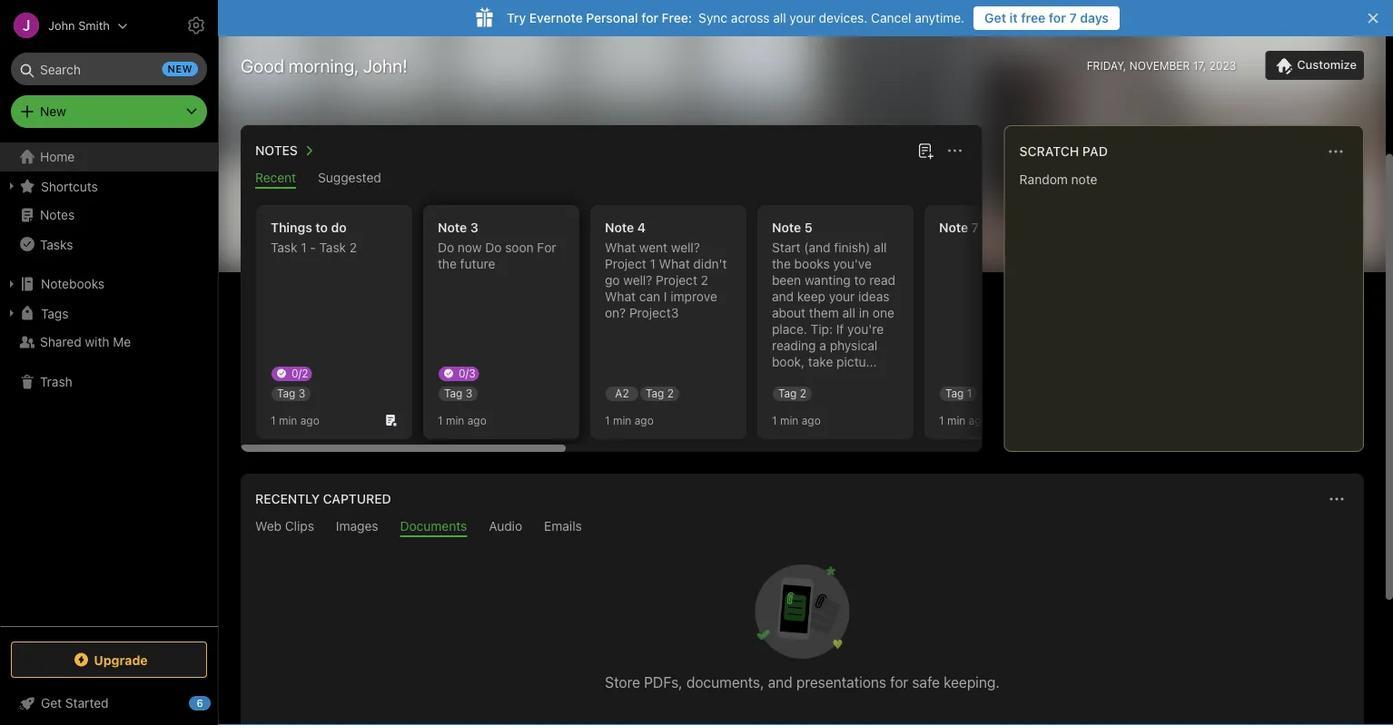 Task type: vqa. For each thing, say whether or not it's contained in the screenshot.
left Do
yes



Task type: locate. For each thing, give the bounding box(es) containing it.
images tab
[[336, 519, 378, 538]]

your
[[790, 10, 815, 25], [829, 289, 855, 304]]

all left in
[[842, 306, 855, 321]]

sync
[[699, 10, 728, 25]]

2 right a2
[[667, 387, 674, 400]]

get
[[985, 10, 1006, 25], [41, 696, 62, 711]]

0 horizontal spatial the
[[438, 257, 457, 272]]

1 note from the left
[[438, 220, 467, 235]]

improve
[[670, 289, 717, 304]]

0 vertical spatial to
[[315, 220, 328, 235]]

-
[[310, 240, 316, 255]]

all right finish) in the right of the page
[[874, 240, 887, 255]]

and inside "note 5 start (and finish) all the books you've been wanting to read and keep your ideas about them all in one place. tip: if you're reading a physical book, take pictu..."
[[772, 289, 794, 304]]

1 horizontal spatial notes
[[255, 143, 298, 158]]

the inside note 3 do now do soon for the future
[[438, 257, 457, 272]]

1 tag from the left
[[277, 387, 295, 400]]

1 horizontal spatial for
[[890, 674, 908, 692]]

tab list
[[244, 170, 979, 189], [244, 519, 1360, 538]]

note for note 4
[[605, 220, 634, 235]]

1 vertical spatial well?
[[623, 273, 652, 288]]

min down a2
[[613, 414, 632, 427]]

4 1 min ago from the left
[[772, 414, 821, 427]]

1 horizontal spatial tag 2
[[778, 387, 806, 400]]

0 horizontal spatial well?
[[623, 273, 652, 288]]

5 min from the left
[[947, 414, 966, 427]]

0 horizontal spatial project
[[605, 257, 646, 272]]

1 horizontal spatial to
[[854, 273, 866, 288]]

well? up the 'can'
[[623, 273, 652, 288]]

do up the future
[[485, 240, 502, 255]]

for right free
[[1049, 10, 1066, 25]]

task
[[271, 240, 297, 255], [319, 240, 346, 255]]

0 horizontal spatial all
[[773, 10, 786, 25]]

i
[[664, 289, 667, 304]]

to inside "note 5 start (and finish) all the books you've been wanting to read and keep your ideas about them all in one place. tip: if you're reading a physical book, take pictu..."
[[854, 273, 866, 288]]

suggested tab
[[318, 170, 381, 189]]

get left it
[[985, 10, 1006, 25]]

tag 3 down 0/2
[[277, 387, 305, 400]]

project3
[[629, 306, 679, 321]]

shared with me link
[[0, 328, 217, 357]]

3 inside note 3 do now do soon for the future
[[470, 220, 478, 235]]

ago for a2
[[635, 414, 654, 427]]

web clips
[[255, 519, 314, 534]]

tag 2 right a2
[[646, 387, 674, 400]]

More actions field
[[942, 138, 968, 163], [1323, 139, 1349, 164], [1324, 487, 1350, 512]]

2 tab list from the top
[[244, 519, 1360, 538]]

web clips tab
[[255, 519, 314, 538]]

captured
[[323, 492, 391, 507]]

well? up didn't at the top of the page
[[671, 240, 700, 255]]

1
[[301, 240, 307, 255], [650, 257, 656, 272], [967, 387, 972, 400], [271, 414, 276, 427], [438, 414, 443, 427], [605, 414, 610, 427], [772, 414, 777, 427], [939, 414, 944, 427]]

trash link
[[0, 368, 217, 397]]

1 horizontal spatial the
[[772, 257, 791, 272]]

the down start
[[772, 257, 791, 272]]

documents,
[[686, 674, 764, 692]]

tab list for recently captured
[[244, 519, 1360, 538]]

1 vertical spatial your
[[829, 289, 855, 304]]

note inside note 3 do now do soon for the future
[[438, 220, 467, 235]]

what down went
[[659, 257, 690, 272]]

new
[[40, 104, 66, 119]]

get inside help and learning task checklist field
[[41, 696, 62, 711]]

0 vertical spatial and
[[772, 289, 794, 304]]

the inside "note 5 start (and finish) all the books you've been wanting to read and keep your ideas about them all in one place. tip: if you're reading a physical book, take pictu..."
[[772, 257, 791, 272]]

to inside things to do task 1 - task 2
[[315, 220, 328, 235]]

get left started
[[41, 696, 62, 711]]

0 horizontal spatial tag 2
[[646, 387, 674, 400]]

notes link
[[0, 201, 217, 230]]

2 ago from the left
[[467, 414, 487, 427]]

min down "0/3"
[[446, 414, 464, 427]]

on?
[[605, 306, 626, 321]]

project up go
[[605, 257, 646, 272]]

1 min ago down book,
[[772, 414, 821, 427]]

tag 2 down book,
[[778, 387, 806, 400]]

1 do from the left
[[438, 240, 454, 255]]

recent tab
[[255, 170, 296, 189]]

2 the from the left
[[772, 257, 791, 272]]

well?
[[671, 240, 700, 255], [623, 273, 652, 288]]

presentations
[[796, 674, 886, 692]]

2 right the -
[[350, 240, 357, 255]]

1 vertical spatial tab list
[[244, 519, 1360, 538]]

1 min ago
[[271, 414, 319, 427], [438, 414, 487, 427], [605, 414, 654, 427], [772, 414, 821, 427], [939, 414, 988, 427]]

the
[[438, 257, 457, 272], [772, 257, 791, 272]]

1 min ago down a2
[[605, 414, 654, 427]]

note inside "note 5 start (and finish) all the books you've been wanting to read and keep your ideas about them all in one place. tip: if you're reading a physical book, take pictu..."
[[772, 220, 801, 235]]

task right the -
[[319, 240, 346, 255]]

to down you've
[[854, 273, 866, 288]]

1 vertical spatial to
[[854, 273, 866, 288]]

1 vertical spatial what
[[659, 257, 690, 272]]

recent
[[255, 170, 296, 185]]

1 vertical spatial notes
[[40, 208, 75, 223]]

7
[[1069, 10, 1077, 25], [972, 220, 979, 235]]

1 min ago for tag 2
[[772, 414, 821, 427]]

and inside documents tab panel
[[768, 674, 793, 692]]

your left devices.
[[790, 10, 815, 25]]

1 1 min ago from the left
[[271, 414, 319, 427]]

1 min ago down tag 1
[[939, 414, 988, 427]]

5 tag from the left
[[945, 387, 964, 400]]

4 ago from the left
[[802, 414, 821, 427]]

tags button
[[0, 299, 217, 328]]

1 vertical spatial all
[[874, 240, 887, 255]]

notes
[[255, 143, 298, 158], [40, 208, 75, 223]]

for left safe
[[890, 674, 908, 692]]

3 1 min ago from the left
[[605, 414, 654, 427]]

0 horizontal spatial 7
[[972, 220, 979, 235]]

all right across
[[773, 10, 786, 25]]

notes up recent
[[255, 143, 298, 158]]

min down 0/2
[[279, 414, 297, 427]]

task down things
[[271, 240, 297, 255]]

for
[[642, 10, 658, 25], [1049, 10, 1066, 25], [890, 674, 908, 692]]

cancel
[[871, 10, 911, 25]]

to left the do
[[315, 220, 328, 235]]

anytime.
[[915, 10, 965, 25]]

more actions image
[[944, 140, 966, 162], [1325, 141, 1347, 163], [1326, 489, 1348, 510]]

for inside 'button'
[[1049, 10, 1066, 25]]

project
[[605, 257, 646, 272], [656, 273, 697, 288]]

min down book,
[[780, 414, 799, 427]]

customize button
[[1265, 51, 1364, 80]]

note 7
[[939, 220, 979, 235]]

min
[[279, 414, 297, 427], [446, 414, 464, 427], [613, 414, 632, 427], [780, 414, 799, 427], [947, 414, 966, 427]]

emails tab
[[544, 519, 582, 538]]

2 vertical spatial all
[[842, 306, 855, 321]]

note inside note 4 what went well? project 1 what didn't go well? project 2 what can i improve on? project3
[[605, 220, 634, 235]]

finish)
[[834, 240, 870, 255]]

get it free for 7 days button
[[974, 6, 1120, 30]]

1 min ago down "0/3"
[[438, 414, 487, 427]]

notes up the tasks at the left
[[40, 208, 75, 223]]

0 horizontal spatial task
[[271, 240, 297, 255]]

tasks button
[[0, 230, 217, 259]]

2 note from the left
[[605, 220, 634, 235]]

more actions field for scratch pad
[[1323, 139, 1349, 164]]

tree
[[0, 143, 218, 626]]

0 horizontal spatial get
[[41, 696, 62, 711]]

and right documents,
[[768, 674, 793, 692]]

your down wanting
[[829, 289, 855, 304]]

1 tab list from the top
[[244, 170, 979, 189]]

do left now
[[438, 240, 454, 255]]

and down been
[[772, 289, 794, 304]]

note for note 5
[[772, 220, 801, 235]]

Start writing… text field
[[1020, 172, 1362, 437]]

been
[[772, 273, 801, 288]]

started
[[65, 696, 109, 711]]

upgrade
[[94, 653, 148, 668]]

your inside "note 5 start (and finish) all the books you've been wanting to read and keep your ideas about them all in one place. tip: if you're reading a physical book, take pictu..."
[[829, 289, 855, 304]]

note 3 do now do soon for the future
[[438, 220, 556, 272]]

tab list containing recent
[[244, 170, 979, 189]]

3 down 0/2
[[298, 387, 305, 400]]

to
[[315, 220, 328, 235], [854, 273, 866, 288]]

5 1 min ago from the left
[[939, 414, 988, 427]]

1 min ago down 0/2
[[271, 414, 319, 427]]

0 horizontal spatial your
[[790, 10, 815, 25]]

went
[[639, 240, 668, 255]]

2 1 min ago from the left
[[438, 414, 487, 427]]

keeping.
[[944, 674, 1000, 692]]

1 horizontal spatial tag 3
[[444, 387, 472, 400]]

scratch
[[1020, 144, 1079, 159]]

you're
[[847, 322, 884, 337]]

ago for tag 2
[[802, 414, 821, 427]]

project up i on the left top of the page
[[656, 273, 697, 288]]

1 horizontal spatial get
[[985, 10, 1006, 25]]

0 vertical spatial project
[[605, 257, 646, 272]]

ago for tag 1
[[969, 414, 988, 427]]

2 tag 3 from the left
[[444, 387, 472, 400]]

0 horizontal spatial to
[[315, 220, 328, 235]]

2 horizontal spatial all
[[874, 240, 887, 255]]

Account field
[[0, 7, 128, 44]]

min down tag 1
[[947, 414, 966, 427]]

get inside 'button'
[[985, 10, 1006, 25]]

1 horizontal spatial do
[[485, 240, 502, 255]]

pictu...
[[837, 355, 877, 370]]

3 for things to do task 1 - task 2
[[298, 387, 305, 400]]

now
[[458, 240, 482, 255]]

1 the from the left
[[438, 257, 457, 272]]

4 tag from the left
[[778, 387, 797, 400]]

john
[[48, 19, 75, 32]]

what left went
[[605, 240, 636, 255]]

0 vertical spatial get
[[985, 10, 1006, 25]]

tag 3 down "0/3"
[[444, 387, 472, 400]]

1 horizontal spatial your
[[829, 289, 855, 304]]

1 vertical spatial and
[[768, 674, 793, 692]]

0 vertical spatial tab list
[[244, 170, 979, 189]]

1 task from the left
[[271, 240, 297, 255]]

1 horizontal spatial 7
[[1069, 10, 1077, 25]]

3 up now
[[470, 220, 478, 235]]

4 min from the left
[[780, 414, 799, 427]]

tag 1
[[945, 387, 972, 400]]

tag 3 for do now do soon for the future
[[444, 387, 472, 400]]

in
[[859, 306, 869, 321]]

note
[[438, 220, 467, 235], [605, 220, 634, 235], [772, 220, 801, 235], [939, 220, 968, 235]]

it
[[1010, 10, 1018, 25]]

0 vertical spatial what
[[605, 240, 636, 255]]

notes inside button
[[255, 143, 298, 158]]

2 horizontal spatial for
[[1049, 10, 1066, 25]]

tab list containing web clips
[[244, 519, 1360, 538]]

1 tag 3 from the left
[[277, 387, 305, 400]]

2 inside note 4 what went well? project 1 what didn't go well? project 2 what can i improve on? project3
[[701, 273, 708, 288]]

3 min from the left
[[613, 414, 632, 427]]

1 vertical spatial get
[[41, 696, 62, 711]]

0 vertical spatial well?
[[671, 240, 700, 255]]

2 down didn't at the top of the page
[[701, 273, 708, 288]]

more actions image for scratch pad
[[1325, 141, 1347, 163]]

do
[[438, 240, 454, 255], [485, 240, 502, 255]]

5
[[804, 220, 813, 235]]

new search field
[[24, 53, 198, 85]]

documents tab
[[400, 519, 467, 538]]

0 horizontal spatial for
[[642, 10, 658, 25]]

web
[[255, 519, 282, 534]]

0 vertical spatial notes
[[255, 143, 298, 158]]

for left free: on the top left of the page
[[642, 10, 658, 25]]

note for note 3
[[438, 220, 467, 235]]

3
[[470, 220, 478, 235], [298, 387, 305, 400], [466, 387, 472, 400]]

recent tab panel
[[241, 189, 1393, 452]]

0 horizontal spatial tag 3
[[277, 387, 305, 400]]

5 ago from the left
[[969, 414, 988, 427]]

settings image
[[185, 15, 207, 36]]

and
[[772, 289, 794, 304], [768, 674, 793, 692]]

1 horizontal spatial task
[[319, 240, 346, 255]]

2 tag 2 from the left
[[778, 387, 806, 400]]

1 vertical spatial project
[[656, 273, 697, 288]]

tag
[[277, 387, 295, 400], [444, 387, 463, 400], [646, 387, 664, 400], [778, 387, 797, 400], [945, 387, 964, 400]]

the left the future
[[438, 257, 457, 272]]

go
[[605, 273, 620, 288]]

wanting
[[805, 273, 851, 288]]

0 horizontal spatial do
[[438, 240, 454, 255]]

keep
[[797, 289, 826, 304]]

3 note from the left
[[772, 220, 801, 235]]

(and
[[804, 240, 831, 255]]

0 vertical spatial 7
[[1069, 10, 1077, 25]]

note 5 start (and finish) all the books you've been wanting to read and keep your ideas about them all in one place. tip: if you're reading a physical book, take pictu...
[[772, 220, 896, 370]]

1 min ago for a2
[[605, 414, 654, 427]]

3 ago from the left
[[635, 414, 654, 427]]

2 tag from the left
[[444, 387, 463, 400]]

shortcuts button
[[0, 172, 217, 201]]

3 down "0/3"
[[466, 387, 472, 400]]

ago
[[300, 414, 319, 427], [467, 414, 487, 427], [635, 414, 654, 427], [802, 414, 821, 427], [969, 414, 988, 427]]

1 vertical spatial 7
[[972, 220, 979, 235]]

what up on?
[[605, 289, 636, 304]]

click to collapse image
[[211, 692, 225, 714]]

new
[[168, 63, 193, 75]]



Task type: describe. For each thing, give the bounding box(es) containing it.
get for get started
[[41, 696, 62, 711]]

reading
[[772, 338, 816, 353]]

a2
[[615, 387, 629, 400]]

emails
[[544, 519, 582, 534]]

notes button
[[252, 140, 320, 162]]

suggested
[[318, 170, 381, 185]]

0/3
[[459, 367, 476, 380]]

physical
[[830, 338, 878, 353]]

morning,
[[289, 54, 359, 76]]

note 4 what went well? project 1 what didn't go well? project 2 what can i improve on? project3
[[605, 220, 727, 321]]

about
[[772, 306, 806, 321]]

with
[[85, 335, 109, 350]]

friday, november 17, 2023
[[1087, 59, 1236, 72]]

1 horizontal spatial project
[[656, 273, 697, 288]]

1 inside note 4 what went well? project 1 what didn't go well? project 2 what can i improve on? project3
[[650, 257, 656, 272]]

shared with me
[[40, 335, 131, 350]]

store
[[605, 674, 640, 692]]

pad
[[1082, 144, 1108, 159]]

tags
[[41, 306, 68, 321]]

2 inside things to do task 1 - task 2
[[350, 240, 357, 255]]

Search text field
[[24, 53, 194, 85]]

ideas
[[858, 289, 890, 304]]

november
[[1130, 59, 1190, 72]]

books
[[794, 257, 830, 272]]

recently
[[255, 492, 320, 507]]

didn't
[[693, 257, 727, 272]]

get for get it free for 7 days
[[985, 10, 1006, 25]]

clips
[[285, 519, 314, 534]]

tasks
[[40, 237, 73, 252]]

evernote
[[529, 10, 583, 25]]

devices.
[[819, 10, 868, 25]]

scratch pad button
[[1016, 141, 1108, 163]]

place.
[[772, 322, 807, 337]]

john smith
[[48, 19, 110, 32]]

notebooks
[[41, 277, 105, 292]]

1 min ago for tag 1
[[939, 414, 988, 427]]

smith
[[78, 19, 110, 32]]

1 horizontal spatial well?
[[671, 240, 700, 255]]

start
[[772, 240, 801, 255]]

pdfs,
[[644, 674, 683, 692]]

tag 3 for task 1 - task 2
[[277, 387, 305, 400]]

3 tag from the left
[[646, 387, 664, 400]]

1 horizontal spatial all
[[842, 306, 855, 321]]

good morning, john!
[[241, 54, 407, 76]]

documents tab panel
[[241, 538, 1364, 726]]

6
[[196, 698, 203, 710]]

shortcuts
[[41, 179, 98, 194]]

1 inside things to do task 1 - task 2
[[301, 240, 307, 255]]

read
[[869, 273, 896, 288]]

a
[[819, 338, 826, 353]]

one
[[873, 306, 894, 321]]

7 inside 'button'
[[1069, 10, 1077, 25]]

get it free for 7 days
[[985, 10, 1109, 25]]

take
[[808, 355, 833, 370]]

new button
[[11, 95, 207, 128]]

1 ago from the left
[[300, 414, 319, 427]]

future
[[460, 257, 495, 272]]

you've
[[833, 257, 872, 272]]

safe
[[912, 674, 940, 692]]

do
[[331, 220, 347, 235]]

home link
[[0, 143, 218, 172]]

tip:
[[811, 322, 833, 337]]

4 note from the left
[[939, 220, 968, 235]]

3 for note 3 do now do soon for the future
[[466, 387, 472, 400]]

try evernote personal for free: sync across all your devices. cancel anytime.
[[507, 10, 965, 25]]

2 task from the left
[[319, 240, 346, 255]]

free:
[[662, 10, 692, 25]]

7 inside recent tab panel
[[972, 220, 979, 235]]

try
[[507, 10, 526, 25]]

for for free:
[[642, 10, 658, 25]]

0 vertical spatial all
[[773, 10, 786, 25]]

tree containing home
[[0, 143, 218, 626]]

min for a2
[[613, 414, 632, 427]]

for for 7
[[1049, 10, 1066, 25]]

2 min from the left
[[446, 414, 464, 427]]

min for tag 2
[[780, 414, 799, 427]]

trash
[[40, 375, 72, 390]]

more actions field for recently captured
[[1324, 487, 1350, 512]]

1 tag 2 from the left
[[646, 387, 674, 400]]

things to do task 1 - task 2
[[271, 220, 357, 255]]

4
[[637, 220, 646, 235]]

customize
[[1297, 58, 1357, 71]]

scratch pad
[[1020, 144, 1108, 159]]

expand tags image
[[5, 306, 19, 321]]

0 horizontal spatial notes
[[40, 208, 75, 223]]

book,
[[772, 355, 805, 370]]

across
[[731, 10, 770, 25]]

can
[[639, 289, 660, 304]]

things
[[271, 220, 312, 235]]

2 vertical spatial what
[[605, 289, 636, 304]]

soon
[[505, 240, 534, 255]]

good
[[241, 54, 284, 76]]

shared
[[40, 335, 81, 350]]

more actions image for recently captured
[[1326, 489, 1348, 510]]

tab list for notes
[[244, 170, 979, 189]]

notebooks link
[[0, 270, 217, 299]]

2 down book,
[[800, 387, 806, 400]]

2023
[[1209, 59, 1236, 72]]

expand notebooks image
[[5, 277, 19, 292]]

days
[[1080, 10, 1109, 25]]

upgrade button
[[11, 642, 207, 678]]

for inside documents tab panel
[[890, 674, 908, 692]]

documents
[[400, 519, 467, 534]]

1 min from the left
[[279, 414, 297, 427]]

recently captured button
[[252, 489, 391, 510]]

min for tag 1
[[947, 414, 966, 427]]

audio
[[489, 519, 522, 534]]

17,
[[1193, 59, 1206, 72]]

audio tab
[[489, 519, 522, 538]]

get started
[[41, 696, 109, 711]]

home
[[40, 149, 75, 164]]

if
[[836, 322, 844, 337]]

Help and Learning task checklist field
[[0, 689, 218, 718]]

0 vertical spatial your
[[790, 10, 815, 25]]

store pdfs, documents, and presentations for safe keeping.
[[605, 674, 1000, 692]]

personal
[[586, 10, 638, 25]]

free
[[1021, 10, 1046, 25]]

2 do from the left
[[485, 240, 502, 255]]



